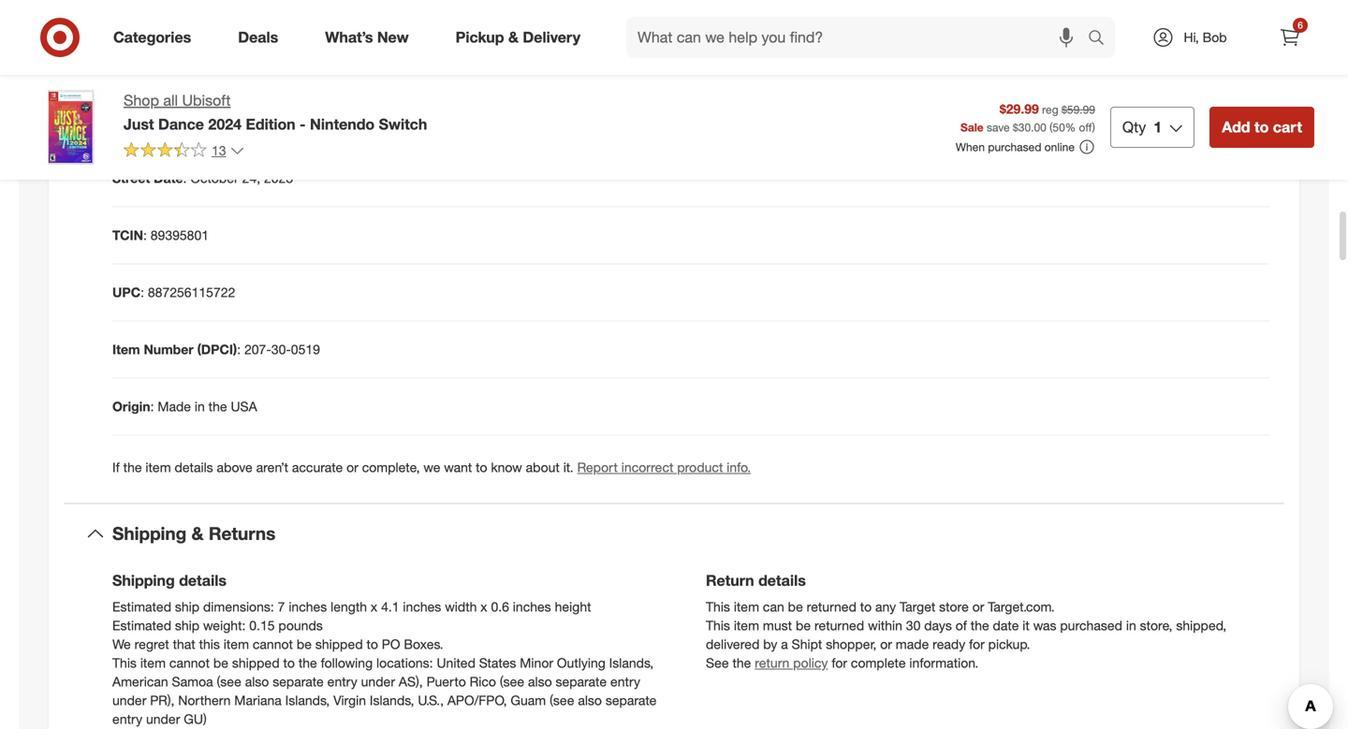 Task type: describe. For each thing, give the bounding box(es) containing it.
search button
[[1080, 17, 1125, 62]]

puerto
[[427, 674, 466, 690]]

about
[[526, 459, 560, 476]]

$29.99 reg $59.99 sale save $ 30.00 ( 50 % off )
[[961, 101, 1096, 134]]

the right of
[[971, 618, 990, 634]]

6 link
[[1270, 17, 1311, 58]]

: left 207-
[[237, 341, 241, 358]]

categories link
[[97, 17, 215, 58]]

delivery
[[523, 28, 581, 46]]

deals link
[[222, 17, 302, 58]]

item inside the shipping details estimated ship dimensions: 7 inches length x 4.1 inches width x 0.6 inches height estimated ship weight: 0.15 pounds we regret that this item cannot be shipped to po boxes.
[[224, 636, 249, 653]]

width
[[445, 599, 477, 615]]

1 ship from the top
[[175, 599, 200, 615]]

northern
[[178, 692, 231, 709]]

: for made in the usa
[[150, 398, 154, 415]]

item left can
[[734, 599, 760, 615]]

mariana
[[234, 692, 282, 709]]

item number (dpci) : 207-30-0519
[[112, 341, 320, 358]]

return details this item can be returned to any target store or target.com. this item must be returned within 30 days of the date it was purchased in store, shipped, delivered by a shipt shopper, or made ready for pickup. see the return policy for complete information.
[[706, 572, 1227, 671]]

887256115722
[[148, 284, 235, 301]]

upc : 887256115722
[[112, 284, 235, 301]]

just
[[124, 115, 154, 133]]

0 horizontal spatial purchased
[[988, 140, 1042, 154]]

be inside the shipping details estimated ship dimensions: 7 inches length x 4.1 inches width x 0.6 inches height estimated ship weight: 0.15 pounds we regret that this item cannot be shipped to po boxes.
[[297, 636, 312, 653]]

policy
[[793, 655, 828, 671]]

origin
[[112, 398, 150, 415]]

sale
[[961, 120, 984, 134]]

add
[[1222, 118, 1251, 136]]

pickup & delivery
[[456, 28, 581, 46]]

po
[[382, 636, 400, 653]]

within
[[868, 618, 903, 634]]

street
[[112, 170, 150, 186]]

to inside button
[[1255, 118, 1269, 136]]

pickup & delivery link
[[440, 17, 604, 58]]

was
[[1034, 618, 1057, 634]]

following
[[321, 655, 373, 671]]

2 horizontal spatial (see
[[550, 692, 575, 709]]

207-
[[244, 341, 271, 358]]

0 vertical spatial this
[[706, 599, 730, 615]]

%
[[1066, 120, 1076, 134]]

shipping for shipping & returns
[[112, 523, 187, 545]]

we
[[112, 636, 131, 653]]

this
[[199, 636, 220, 653]]

shipping for shipping details estimated ship dimensions: 7 inches length x 4.1 inches width x 0.6 inches height estimated ship weight: 0.15 pounds we regret that this item cannot be shipped to po boxes.
[[112, 572, 175, 590]]

search
[[1080, 30, 1125, 48]]

shipped,
[[1177, 618, 1227, 634]]

guam
[[511, 692, 546, 709]]

1 vertical spatial this
[[706, 618, 730, 634]]

return policy link
[[755, 655, 828, 671]]

2 horizontal spatial entry
[[611, 674, 641, 690]]

details for return
[[759, 572, 806, 590]]

states
[[479, 655, 516, 671]]

be down this on the left of the page
[[213, 655, 229, 671]]

1 x from the left
[[371, 599, 378, 615]]

2 horizontal spatial also
[[578, 692, 602, 709]]

off
[[1079, 120, 1093, 134]]

that
[[173, 636, 195, 653]]

complete
[[851, 655, 906, 671]]

shop
[[124, 91, 159, 110]]

24,
[[242, 170, 260, 186]]

: for 89395801
[[143, 227, 147, 244]]

shipped inside the shipping details estimated ship dimensions: 7 inches length x 4.1 inches width x 0.6 inches height estimated ship weight: 0.15 pounds we regret that this item cannot be shipped to po boxes.
[[315, 636, 363, 653]]

as),
[[399, 674, 423, 690]]

& for shipping
[[192, 523, 204, 545]]

to down pounds
[[283, 655, 295, 671]]

what's new
[[325, 28, 409, 46]]

2023
[[264, 170, 293, 186]]

days
[[925, 618, 952, 634]]

return
[[755, 655, 790, 671]]

usa
[[231, 398, 257, 415]]

2 vertical spatial under
[[146, 711, 180, 728]]

what's new link
[[309, 17, 432, 58]]

returns
[[209, 523, 276, 545]]

report incorrect product info. button
[[577, 458, 751, 477]]

7
[[278, 599, 285, 615]]

of
[[956, 618, 967, 634]]

reg
[[1043, 103, 1059, 117]]

0.15
[[249, 618, 275, 634]]

6
[[1298, 19, 1303, 31]]

in inside return details this item can be returned to any target store or target.com. this item must be returned within 30 days of the date it was purchased in store, shipped, delivered by a shipt shopper, or made ready for pickup. see the return policy for complete information.
[[1127, 618, 1137, 634]]

switch
[[379, 115, 427, 133]]

(
[[1050, 120, 1053, 134]]

shopper,
[[826, 636, 877, 653]]

1 vertical spatial under
[[112, 692, 146, 709]]

2 estimated from the top
[[112, 618, 171, 634]]

3 inches from the left
[[513, 599, 551, 615]]

the down pounds
[[299, 655, 317, 671]]

1 inches from the left
[[289, 599, 327, 615]]

What can we help you find? suggestions appear below search field
[[627, 17, 1093, 58]]

& for pickup
[[509, 28, 519, 46]]

new
[[377, 28, 409, 46]]

details for shipping
[[179, 572, 227, 590]]

if the item details above aren't accurate or complete, we want to know about it. report incorrect product info.
[[112, 459, 751, 476]]

upc
[[112, 284, 141, 301]]

2 vertical spatial or
[[881, 636, 892, 653]]

gu)
[[184, 711, 207, 728]]

regret
[[135, 636, 169, 653]]

product
[[677, 459, 723, 476]]

30-
[[271, 341, 291, 358]]

item
[[112, 341, 140, 358]]

battery:
[[112, 113, 162, 129]]

the left usa
[[209, 398, 227, 415]]

30
[[906, 618, 921, 634]]

no
[[166, 113, 183, 129]]



Task type: vqa. For each thing, say whether or not it's contained in the screenshot.
Circle
no



Task type: locate. For each thing, give the bounding box(es) containing it.
cannot up 'this item cannot be shipped to the following locations:'
[[253, 636, 293, 653]]

date
[[154, 170, 183, 186]]

: down 13 link
[[183, 170, 187, 186]]

1 vertical spatial ship
[[175, 618, 200, 634]]

1 horizontal spatial inches
[[403, 599, 441, 615]]

shipping
[[112, 523, 187, 545], [112, 572, 175, 590]]

0 horizontal spatial entry
[[112, 711, 142, 728]]

shipping details estimated ship dimensions: 7 inches length x 4.1 inches width x 0.6 inches height estimated ship weight: 0.15 pounds we regret that this item cannot be shipped to po boxes.
[[112, 572, 591, 653]]

incorrect
[[622, 459, 674, 476]]

x left 0.6
[[481, 599, 488, 615]]

4.1
[[381, 599, 399, 615]]

2 vertical spatial this
[[112, 655, 137, 671]]

u.s.,
[[418, 692, 444, 709]]

0 horizontal spatial for
[[832, 655, 848, 671]]

0 vertical spatial ship
[[175, 599, 200, 615]]

2 horizontal spatial islands,
[[609, 655, 654, 671]]

(see up northern
[[217, 674, 241, 690]]

inches right 4.1
[[403, 599, 441, 615]]

battery: no battery used
[[112, 113, 264, 129]]

1 horizontal spatial for
[[969, 636, 985, 653]]

0 vertical spatial shipped
[[315, 636, 363, 653]]

item down regret
[[140, 655, 166, 671]]

store,
[[1140, 618, 1173, 634]]

to right want
[[476, 459, 488, 476]]

by
[[764, 636, 778, 653]]

purchased right was
[[1061, 618, 1123, 634]]

2 horizontal spatial or
[[973, 599, 985, 615]]

inches
[[289, 599, 327, 615], [403, 599, 441, 615], [513, 599, 551, 615]]

1 horizontal spatial &
[[509, 28, 519, 46]]

battery
[[186, 113, 229, 129]]

returned
[[807, 599, 857, 615], [815, 618, 865, 634]]

under down the pr),
[[146, 711, 180, 728]]

1 shipping from the top
[[112, 523, 187, 545]]

for
[[969, 636, 985, 653], [832, 655, 848, 671]]

ready
[[933, 636, 966, 653]]

: left 89395801
[[143, 227, 147, 244]]

1 vertical spatial estimated
[[112, 618, 171, 634]]

0 vertical spatial under
[[361, 674, 395, 690]]

bob
[[1203, 29, 1227, 45]]

0 vertical spatial &
[[509, 28, 519, 46]]

item down weight:
[[224, 636, 249, 653]]

1 horizontal spatial purchased
[[1061, 618, 1123, 634]]

or
[[347, 459, 359, 476], [973, 599, 985, 615], [881, 636, 892, 653]]

0 vertical spatial in
[[195, 398, 205, 415]]

1 horizontal spatial or
[[881, 636, 892, 653]]

0 horizontal spatial also
[[245, 674, 269, 690]]

date
[[993, 618, 1019, 634]]

for down shopper,
[[832, 655, 848, 671]]

0 horizontal spatial islands,
[[285, 692, 330, 709]]

street date : october 24, 2023
[[112, 170, 293, 186]]

united
[[437, 655, 476, 671]]

this up "delivered"
[[706, 618, 730, 634]]

or down the within
[[881, 636, 892, 653]]

or right the accurate at the bottom of page
[[347, 459, 359, 476]]

1 horizontal spatial x
[[481, 599, 488, 615]]

if
[[112, 459, 120, 476]]

to inside the shipping details estimated ship dimensions: 7 inches length x 4.1 inches width x 0.6 inches height estimated ship weight: 0.15 pounds we regret that this item cannot be shipped to po boxes.
[[367, 636, 378, 653]]

0 horizontal spatial x
[[371, 599, 378, 615]]

shipping up regret
[[112, 572, 175, 590]]

item up "delivered"
[[734, 618, 760, 634]]

also down the 'outlying' at the left bottom of the page
[[578, 692, 602, 709]]

& right pickup
[[509, 28, 519, 46]]

1 horizontal spatial shipped
[[315, 636, 363, 653]]

islands, down as),
[[370, 692, 414, 709]]

target
[[900, 599, 936, 615]]

under down american
[[112, 692, 146, 709]]

made
[[896, 636, 929, 653]]

be right can
[[788, 599, 803, 615]]

edition
[[246, 115, 296, 133]]

this down we
[[112, 655, 137, 671]]

& left returns
[[192, 523, 204, 545]]

1 vertical spatial &
[[192, 523, 204, 545]]

0 vertical spatial shipping
[[112, 523, 187, 545]]

x left 4.1
[[371, 599, 378, 615]]

add to cart
[[1222, 118, 1303, 136]]

tcin : 89395801
[[112, 227, 209, 244]]

information.
[[910, 655, 979, 671]]

image of just dance 2024 edition - nintendo switch image
[[34, 90, 109, 165]]

store
[[940, 599, 969, 615]]

be up shipt on the bottom right of the page
[[796, 618, 811, 634]]

0 vertical spatial cannot
[[253, 636, 293, 653]]

in
[[195, 398, 205, 415], [1127, 618, 1137, 634]]

rico
[[470, 674, 496, 690]]

0 horizontal spatial shipped
[[232, 655, 280, 671]]

to inside return details this item can be returned to any target store or target.com. this item must be returned within 30 days of the date it was purchased in store, shipped, delivered by a shipt shopper, or made ready for pickup. see the return policy for complete information.
[[860, 599, 872, 615]]

1 horizontal spatial cannot
[[253, 636, 293, 653]]

shipped up following
[[315, 636, 363, 653]]

it.
[[564, 459, 574, 476]]

when
[[956, 140, 985, 154]]

number
[[144, 341, 194, 358]]

must
[[763, 618, 792, 634]]

1 horizontal spatial in
[[1127, 618, 1137, 634]]

length
[[331, 599, 367, 615]]

purchased down $
[[988, 140, 1042, 154]]

cannot up samoa
[[169, 655, 210, 671]]

shipped
[[315, 636, 363, 653], [232, 655, 280, 671]]

shipped up mariana
[[232, 655, 280, 671]]

cannot
[[253, 636, 293, 653], [169, 655, 210, 671]]

islands, right the 'outlying' at the left bottom of the page
[[609, 655, 654, 671]]

1 vertical spatial purchased
[[1061, 618, 1123, 634]]

categories
[[113, 28, 191, 46]]

1 vertical spatial shipping
[[112, 572, 175, 590]]

: left 887256115722
[[141, 284, 144, 301]]

october
[[190, 170, 239, 186]]

1 vertical spatial or
[[973, 599, 985, 615]]

1 vertical spatial in
[[1127, 618, 1137, 634]]

$29.99
[[1000, 101, 1039, 117]]

to left any
[[860, 599, 872, 615]]

shipping down if
[[112, 523, 187, 545]]

(see down "states"
[[500, 674, 525, 690]]

0 horizontal spatial or
[[347, 459, 359, 476]]

be down pounds
[[297, 636, 312, 653]]

& inside dropdown button
[[192, 523, 204, 545]]

x
[[371, 599, 378, 615], [481, 599, 488, 615]]

cart
[[1274, 118, 1303, 136]]

2 inches from the left
[[403, 599, 441, 615]]

1 horizontal spatial entry
[[327, 674, 358, 690]]

return
[[706, 572, 755, 590]]

0 vertical spatial estimated
[[112, 599, 171, 615]]

1 estimated from the top
[[112, 599, 171, 615]]

0.6
[[491, 599, 509, 615]]

0 horizontal spatial cannot
[[169, 655, 210, 671]]

target.com.
[[988, 599, 1055, 615]]

: left made
[[150, 398, 154, 415]]

:
[[183, 170, 187, 186], [143, 227, 147, 244], [141, 284, 144, 301], [237, 341, 241, 358], [150, 398, 154, 415]]

american
[[112, 674, 168, 690]]

(see right guam
[[550, 692, 575, 709]]

made
[[158, 398, 191, 415]]

deals
[[238, 28, 278, 46]]

details inside return details this item can be returned to any target store or target.com. this item must be returned within 30 days of the date it was purchased in store, shipped, delivered by a shipt shopper, or made ready for pickup. see the return policy for complete information.
[[759, 572, 806, 590]]

30.00
[[1019, 120, 1047, 134]]

see
[[706, 655, 729, 671]]

2 ship from the top
[[175, 618, 200, 634]]

1 vertical spatial shipped
[[232, 655, 280, 671]]

0 horizontal spatial inches
[[289, 599, 327, 615]]

nintendo
[[310, 115, 375, 133]]

-
[[300, 115, 306, 133]]

0 vertical spatial for
[[969, 636, 985, 653]]

2 shipping from the top
[[112, 572, 175, 590]]

1 vertical spatial returned
[[815, 618, 865, 634]]

cannot inside the shipping details estimated ship dimensions: 7 inches length x 4.1 inches width x 0.6 inches height estimated ship weight: 0.15 pounds we regret that this item cannot be shipped to po boxes.
[[253, 636, 293, 653]]

2 horizontal spatial inches
[[513, 599, 551, 615]]

want
[[444, 459, 472, 476]]

2 x from the left
[[481, 599, 488, 615]]

0 horizontal spatial (see
[[217, 674, 241, 690]]

1 horizontal spatial also
[[528, 674, 552, 690]]

1 vertical spatial cannot
[[169, 655, 210, 671]]

can
[[763, 599, 785, 615]]

shipping & returns button
[[64, 504, 1285, 564]]

to right add
[[1255, 118, 1269, 136]]

inches right 0.6
[[513, 599, 551, 615]]

details
[[175, 459, 213, 476], [179, 572, 227, 590], [759, 572, 806, 590]]

0 vertical spatial or
[[347, 459, 359, 476]]

under down locations:
[[361, 674, 395, 690]]

this down return
[[706, 599, 730, 615]]

in left store,
[[1127, 618, 1137, 634]]

89395801
[[151, 227, 209, 244]]

any
[[876, 599, 896, 615]]

the down "delivered"
[[733, 655, 751, 671]]

13 link
[[124, 141, 245, 163]]

0 vertical spatial returned
[[807, 599, 857, 615]]

used
[[233, 113, 264, 129]]

$
[[1013, 120, 1019, 134]]

0 vertical spatial purchased
[[988, 140, 1042, 154]]

pr),
[[150, 692, 175, 709]]

0 horizontal spatial in
[[195, 398, 205, 415]]

what's
[[325, 28, 373, 46]]

1 horizontal spatial (see
[[500, 674, 525, 690]]

boxes.
[[404, 636, 444, 653]]

0 horizontal spatial &
[[192, 523, 204, 545]]

shipping inside the shipping details estimated ship dimensions: 7 inches length x 4.1 inches width x 0.6 inches height estimated ship weight: 0.15 pounds we regret that this item cannot be shipped to po boxes.
[[112, 572, 175, 590]]

1 vertical spatial for
[[832, 655, 848, 671]]

pickup
[[456, 28, 504, 46]]

in right made
[[195, 398, 205, 415]]

to
[[1255, 118, 1269, 136], [476, 459, 488, 476], [860, 599, 872, 615], [367, 636, 378, 653], [283, 655, 295, 671]]

1 horizontal spatial islands,
[[370, 692, 414, 709]]

hi,
[[1184, 29, 1199, 45]]

the right if
[[123, 459, 142, 476]]

islands, left virgin
[[285, 692, 330, 709]]

dimensions:
[[203, 599, 274, 615]]

50
[[1053, 120, 1066, 134]]

details inside the shipping details estimated ship dimensions: 7 inches length x 4.1 inches width x 0.6 inches height estimated ship weight: 0.15 pounds we regret that this item cannot be shipped to po boxes.
[[179, 572, 227, 590]]

height
[[555, 599, 591, 615]]

to left po at bottom
[[367, 636, 378, 653]]

when purchased online
[[956, 140, 1075, 154]]

weight:
[[203, 618, 246, 634]]

shipping inside dropdown button
[[112, 523, 187, 545]]

also down minor
[[528, 674, 552, 690]]

also up mariana
[[245, 674, 269, 690]]

shop all ubisoft just dance 2024 edition - nintendo switch
[[124, 91, 427, 133]]

details up the dimensions:
[[179, 572, 227, 590]]

item right if
[[146, 459, 171, 476]]

1
[[1154, 118, 1162, 136]]

or right store
[[973, 599, 985, 615]]

purchased inside return details this item can be returned to any target store or target.com. this item must be returned within 30 days of the date it was purchased in store, shipped, delivered by a shipt shopper, or made ready for pickup. see the return policy for complete information.
[[1061, 618, 1123, 634]]

details left above
[[175, 459, 213, 476]]

: for 887256115722
[[141, 284, 144, 301]]

inches up pounds
[[289, 599, 327, 615]]

details up can
[[759, 572, 806, 590]]

&
[[509, 28, 519, 46], [192, 523, 204, 545]]

for right ready on the bottom right
[[969, 636, 985, 653]]



